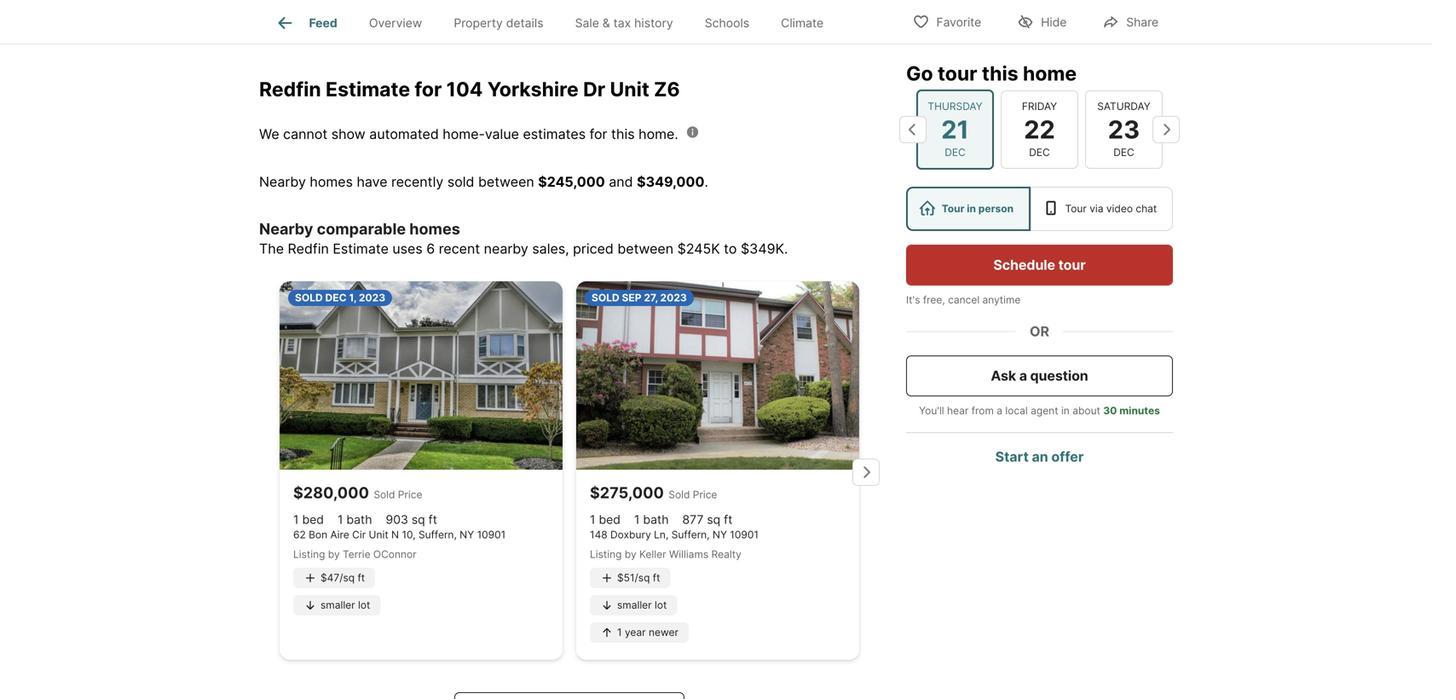Task type: vqa. For each thing, say whether or not it's contained in the screenshot.
first bed from the right
yes



Task type: describe. For each thing, give the bounding box(es) containing it.
&
[[603, 16, 610, 30]]

10,
[[402, 529, 416, 541]]

$275,000 sold price
[[590, 484, 718, 502]]

cir
[[352, 529, 366, 541]]

903 sq ft
[[386, 513, 437, 527]]

104
[[447, 77, 483, 101]]

nearby homes have recently sold between $245,000 and $349,000 .
[[259, 173, 709, 190]]

newer
[[649, 626, 679, 639]]

next image
[[853, 459, 880, 486]]

schools tab
[[689, 3, 766, 43]]

$280,000
[[293, 484, 369, 502]]

$47/sq ft
[[321, 572, 365, 584]]

hear
[[948, 405, 969, 417]]

0 vertical spatial redfin
[[259, 77, 321, 101]]

dec
[[325, 291, 347, 304]]

estimate inside nearby comparable homes the redfin estimate uses 6 recent nearby sales, priced between $245k to $349k.
[[333, 240, 389, 257]]

go
[[907, 61, 934, 85]]

property
[[454, 16, 503, 30]]

tour for schedule
[[1059, 257, 1086, 273]]

question
[[1031, 368, 1089, 384]]

ft right 903
[[429, 513, 437, 527]]

ln,
[[654, 529, 669, 541]]

in inside tour in person option
[[967, 203, 977, 215]]

listing inside 148 doxbury ln, suffern, ny 10901 listing by keller williams realty
[[590, 548, 622, 561]]

$245k
[[678, 240, 720, 257]]

62
[[293, 529, 306, 541]]

you'll hear from a local agent in about 30 minutes
[[919, 405, 1161, 417]]

2023 for $280,000
[[359, 291, 386, 304]]

dec for 23
[[1114, 146, 1135, 159]]

22
[[1024, 114, 1056, 144]]

show
[[332, 126, 366, 142]]

$245,000
[[538, 173, 605, 190]]

$275,000
[[590, 484, 664, 502]]

minutes
[[1120, 405, 1161, 417]]

climate
[[781, 16, 824, 30]]

n
[[392, 529, 399, 541]]

to
[[724, 240, 737, 257]]

start an offer
[[996, 449, 1084, 465]]

or
[[1030, 323, 1050, 340]]

recent
[[439, 240, 480, 257]]

redfin estimate for 104 yorkshire dr unit z6
[[259, 77, 680, 101]]

price for $275,000
[[693, 489, 718, 501]]

1 vertical spatial this
[[611, 126, 635, 142]]

oconnor
[[373, 548, 417, 561]]

sale & tax history tab
[[560, 3, 689, 43]]

$51/sq ft
[[617, 572, 661, 584]]

history
[[635, 16, 673, 30]]

62 bon aire cir unit n 10, suffern, ny 10901 listing by terrie oconnor
[[293, 529, 506, 561]]

favorite
[[937, 15, 982, 29]]

photo of 62 bon aire cir unit n 10, suffern, ny 10901 image
[[280, 281, 563, 470]]

a inside button
[[1020, 368, 1028, 384]]

favorite button
[[899, 4, 996, 39]]

bed for $275,000
[[599, 513, 621, 527]]

terrie
[[343, 548, 371, 561]]

realty
[[712, 548, 742, 561]]

nearby comparable homes the redfin estimate uses 6 recent nearby sales, priced between $245k to $349k.
[[259, 219, 788, 257]]

overview
[[369, 16, 422, 30]]

home
[[1023, 61, 1077, 85]]

chat
[[1136, 203, 1158, 215]]

1 vertical spatial in
[[1062, 405, 1070, 417]]

it's free, cancel anytime
[[907, 294, 1021, 306]]

comparable
[[317, 219, 406, 238]]

feed link
[[275, 13, 338, 33]]

dec for 22
[[1030, 146, 1051, 159]]

0 horizontal spatial a
[[997, 405, 1003, 417]]

we cannot show automated home-value estimates for this home.
[[259, 126, 679, 142]]

903
[[386, 513, 408, 527]]

uses
[[393, 240, 423, 257]]

tour via video chat option
[[1031, 187, 1174, 231]]

lot for $280,000
[[358, 599, 370, 612]]

start an offer link
[[996, 449, 1084, 465]]

priced
[[573, 240, 614, 257]]

saturday 23 dec
[[1098, 100, 1151, 159]]

ask a question
[[991, 368, 1089, 384]]

year
[[625, 626, 646, 639]]

sold for $275,000
[[669, 489, 690, 501]]

agent
[[1031, 405, 1059, 417]]

home-
[[443, 126, 485, 142]]

sale
[[575, 16, 599, 30]]

go tour this home
[[907, 61, 1077, 85]]

877 sq ft
[[683, 513, 733, 527]]

yorkshire
[[488, 77, 579, 101]]

schedule tour button
[[907, 245, 1174, 286]]

dr
[[583, 77, 606, 101]]

sold for $275,000
[[592, 291, 620, 304]]

saturday
[[1098, 100, 1151, 112]]

video
[[1107, 203, 1133, 215]]

21
[[942, 114, 969, 144]]

by inside 148 doxbury ln, suffern, ny 10901 listing by keller williams realty
[[625, 548, 637, 561]]

photo of 148 doxbury ln, suffern, ny 10901 image
[[577, 281, 860, 470]]

1 bath for $280,000
[[338, 513, 372, 527]]

6
[[427, 240, 435, 257]]

suffern, inside 62 bon aire cir unit n 10, suffern, ny 10901 listing by terrie oconnor
[[419, 529, 457, 541]]

details
[[506, 16, 544, 30]]

keller
[[640, 548, 667, 561]]

we
[[259, 126, 279, 142]]

sales,
[[532, 240, 569, 257]]



Task type: locate. For each thing, give the bounding box(es) containing it.
bath for $280,000
[[347, 513, 372, 527]]

148
[[590, 529, 608, 541]]

dec down 22
[[1030, 146, 1051, 159]]

bed up the 148
[[599, 513, 621, 527]]

1 1 bath from the left
[[338, 513, 372, 527]]

bed up bon at the bottom
[[302, 513, 324, 527]]

lot up newer
[[655, 599, 667, 612]]

2 horizontal spatial dec
[[1114, 146, 1135, 159]]

tour right schedule
[[1059, 257, 1086, 273]]

1 by from the left
[[328, 548, 340, 561]]

2 2023 from the left
[[661, 291, 687, 304]]

0 horizontal spatial ny
[[460, 529, 474, 541]]

2 nearby from the top
[[259, 219, 313, 238]]

ft
[[429, 513, 437, 527], [724, 513, 733, 527], [358, 572, 365, 584], [653, 572, 661, 584]]

1 horizontal spatial dec
[[1030, 146, 1051, 159]]

anytime
[[983, 294, 1021, 306]]

suffern, inside 148 doxbury ln, suffern, ny 10901 listing by keller williams realty
[[672, 529, 710, 541]]

a right ask at right
[[1020, 368, 1028, 384]]

suffern,
[[419, 529, 457, 541], [672, 529, 710, 541]]

in right the agent
[[1062, 405, 1070, 417]]

sold left sep
[[592, 291, 620, 304]]

property details tab
[[438, 3, 560, 43]]

1 ny from the left
[[460, 529, 474, 541]]

listing down bon at the bottom
[[293, 548, 325, 561]]

0 horizontal spatial in
[[967, 203, 977, 215]]

1 smaller lot from the left
[[321, 599, 370, 612]]

local
[[1006, 405, 1028, 417]]

homes inside nearby comparable homes the redfin estimate uses 6 recent nearby sales, priced between $245k to $349k.
[[410, 219, 460, 238]]

bath up ln,
[[643, 513, 669, 527]]

unit right dr
[[610, 77, 650, 101]]

cancel
[[948, 294, 980, 306]]

1 up doxbury
[[635, 513, 640, 527]]

sold inside $275,000 sold price
[[669, 489, 690, 501]]

0 vertical spatial in
[[967, 203, 977, 215]]

ft right '$47/sq'
[[358, 572, 365, 584]]

aire
[[330, 529, 349, 541]]

1 horizontal spatial tour
[[1059, 257, 1086, 273]]

10901
[[477, 529, 506, 541], [730, 529, 759, 541]]

1 bath from the left
[[347, 513, 372, 527]]

nearby for homes
[[259, 173, 306, 190]]

sold dec 1, 2023
[[295, 291, 386, 304]]

1 10901 from the left
[[477, 529, 506, 541]]

1 vertical spatial homes
[[410, 219, 460, 238]]

via
[[1090, 203, 1104, 215]]

by
[[328, 548, 340, 561], [625, 548, 637, 561]]

0 horizontal spatial lot
[[358, 599, 370, 612]]

30
[[1104, 405, 1118, 417]]

nearby up the at the left of the page
[[259, 219, 313, 238]]

2 sq from the left
[[707, 513, 721, 527]]

tour left via
[[1066, 203, 1087, 215]]

0 horizontal spatial tour
[[942, 203, 965, 215]]

tour for tour in person
[[942, 203, 965, 215]]

price up 903 sq ft
[[398, 489, 423, 501]]

1 up the 148
[[590, 513, 596, 527]]

1 bed from the left
[[302, 513, 324, 527]]

1 horizontal spatial unit
[[610, 77, 650, 101]]

1 left the year
[[617, 626, 622, 639]]

list box
[[907, 187, 1174, 231]]

person
[[979, 203, 1014, 215]]

sale & tax history
[[575, 16, 673, 30]]

ask
[[991, 368, 1017, 384]]

this
[[982, 61, 1019, 85], [611, 126, 635, 142]]

1 horizontal spatial homes
[[410, 219, 460, 238]]

smaller lot for $280,000
[[321, 599, 370, 612]]

1 horizontal spatial tour
[[1066, 203, 1087, 215]]

dec inside friday 22 dec
[[1030, 146, 1051, 159]]

1 horizontal spatial 1 bed
[[590, 513, 621, 527]]

listing inside 62 bon aire cir unit n 10, suffern, ny 10901 listing by terrie oconnor
[[293, 548, 325, 561]]

1
[[293, 513, 299, 527], [338, 513, 343, 527], [590, 513, 596, 527], [635, 513, 640, 527], [617, 626, 622, 639]]

price for $280,000
[[398, 489, 423, 501]]

tab list containing feed
[[259, 0, 853, 43]]

tour up thursday on the right of page
[[938, 61, 978, 85]]

0 horizontal spatial tour
[[938, 61, 978, 85]]

1 bed up 62
[[293, 513, 324, 527]]

ask a question button
[[907, 356, 1174, 397]]

0 horizontal spatial 2023
[[359, 291, 386, 304]]

price up the 877 sq ft at the bottom of the page
[[693, 489, 718, 501]]

0 horizontal spatial 1 bed
[[293, 513, 324, 527]]

by down the aire
[[328, 548, 340, 561]]

2 bath from the left
[[643, 513, 669, 527]]

1 horizontal spatial for
[[590, 126, 608, 142]]

1 1 bed from the left
[[293, 513, 324, 527]]

recently
[[391, 173, 444, 190]]

redfin inside nearby comparable homes the redfin estimate uses 6 recent nearby sales, priced between $245k to $349k.
[[288, 240, 329, 257]]

1 up 62
[[293, 513, 299, 527]]

1 tour from the left
[[942, 203, 965, 215]]

smaller up the year
[[617, 599, 652, 612]]

automated
[[370, 126, 439, 142]]

None button
[[917, 89, 994, 170], [1001, 90, 1079, 169], [1086, 90, 1163, 169], [917, 89, 994, 170], [1001, 90, 1079, 169], [1086, 90, 1163, 169]]

sq up 10,
[[412, 513, 425, 527]]

about
[[1073, 405, 1101, 417]]

0 vertical spatial this
[[982, 61, 1019, 85]]

0 horizontal spatial 1 bath
[[338, 513, 372, 527]]

2 smaller from the left
[[617, 599, 652, 612]]

homes
[[310, 173, 353, 190], [410, 219, 460, 238]]

smaller down '$47/sq'
[[321, 599, 355, 612]]

sold sep 27, 2023
[[592, 291, 687, 304]]

next image
[[1153, 116, 1180, 143]]

suffern, down "877"
[[672, 529, 710, 541]]

1 nearby from the top
[[259, 173, 306, 190]]

2 suffern, from the left
[[672, 529, 710, 541]]

for left '104'
[[415, 77, 442, 101]]

sq
[[412, 513, 425, 527], [707, 513, 721, 527]]

27,
[[644, 291, 658, 304]]

1,
[[349, 291, 357, 304]]

nearby down 'we'
[[259, 173, 306, 190]]

0 horizontal spatial sold
[[295, 291, 323, 304]]

1 horizontal spatial between
[[618, 240, 674, 257]]

1 vertical spatial unit
[[369, 529, 389, 541]]

1 bed for $280,000
[[293, 513, 324, 527]]

0 vertical spatial for
[[415, 77, 442, 101]]

0 horizontal spatial by
[[328, 548, 340, 561]]

1 horizontal spatial 10901
[[730, 529, 759, 541]]

1 price from the left
[[398, 489, 423, 501]]

sold
[[448, 173, 475, 190]]

smaller lot down '$47/sq ft'
[[321, 599, 370, 612]]

thursday 21 dec
[[928, 100, 983, 159]]

tab list
[[259, 0, 853, 43]]

this left home.
[[611, 126, 635, 142]]

sold up "877"
[[669, 489, 690, 501]]

ny inside 148 doxbury ln, suffern, ny 10901 listing by keller williams realty
[[713, 529, 727, 541]]

previous image
[[900, 116, 927, 143]]

tour for tour via video chat
[[1066, 203, 1087, 215]]

list box containing tour in person
[[907, 187, 1174, 231]]

1 sold from the left
[[295, 291, 323, 304]]

listing down the 148
[[590, 548, 622, 561]]

2 1 bed from the left
[[590, 513, 621, 527]]

tour left person
[[942, 203, 965, 215]]

0 horizontal spatial bath
[[347, 513, 372, 527]]

doxbury
[[611, 529, 651, 541]]

feed
[[309, 16, 338, 30]]

1 bath up cir
[[338, 513, 372, 527]]

0 horizontal spatial bed
[[302, 513, 324, 527]]

1 vertical spatial redfin
[[288, 240, 329, 257]]

friday 22 dec
[[1022, 100, 1058, 159]]

2023 for $275,000
[[661, 291, 687, 304]]

smaller
[[321, 599, 355, 612], [617, 599, 652, 612]]

1 horizontal spatial listing
[[590, 548, 622, 561]]

sold up 903
[[374, 489, 395, 501]]

0 horizontal spatial price
[[398, 489, 423, 501]]

1 horizontal spatial sq
[[707, 513, 721, 527]]

ny inside 62 bon aire cir unit n 10, suffern, ny 10901 listing by terrie oconnor
[[460, 529, 474, 541]]

1 horizontal spatial 2023
[[661, 291, 687, 304]]

1 bath up ln,
[[635, 513, 669, 527]]

sq for $275,000
[[707, 513, 721, 527]]

0 horizontal spatial smaller lot
[[321, 599, 370, 612]]

sold left dec
[[295, 291, 323, 304]]

1 vertical spatial tour
[[1059, 257, 1086, 273]]

1 vertical spatial estimate
[[333, 240, 389, 257]]

sq right "877"
[[707, 513, 721, 527]]

1 horizontal spatial lot
[[655, 599, 667, 612]]

2 1 bath from the left
[[635, 513, 669, 527]]

smaller lot for $275,000
[[617, 599, 667, 612]]

thursday
[[928, 100, 983, 112]]

this left the home
[[982, 61, 1019, 85]]

2 sold from the left
[[669, 489, 690, 501]]

hide
[[1041, 15, 1067, 29]]

2 price from the left
[[693, 489, 718, 501]]

1 vertical spatial nearby
[[259, 219, 313, 238]]

ft right $51/sq
[[653, 572, 661, 584]]

0 horizontal spatial 10901
[[477, 529, 506, 541]]

$51/sq
[[617, 572, 650, 584]]

tour via video chat
[[1066, 203, 1158, 215]]

price inside $280,000 sold price
[[398, 489, 423, 501]]

1 sold from the left
[[374, 489, 395, 501]]

.
[[705, 173, 709, 190]]

ft up realty
[[724, 513, 733, 527]]

sq for $280,000
[[412, 513, 425, 527]]

nearby for comparable
[[259, 219, 313, 238]]

10901 right 10,
[[477, 529, 506, 541]]

bath for $275,000
[[643, 513, 669, 527]]

1 2023 from the left
[[359, 291, 386, 304]]

redfin up cannot
[[259, 77, 321, 101]]

0 horizontal spatial listing
[[293, 548, 325, 561]]

you'll
[[919, 405, 945, 417]]

2 listing from the left
[[590, 548, 622, 561]]

in
[[967, 203, 977, 215], [1062, 405, 1070, 417]]

1 horizontal spatial price
[[693, 489, 718, 501]]

2 by from the left
[[625, 548, 637, 561]]

bon
[[309, 529, 328, 541]]

cannot
[[283, 126, 328, 142]]

1 horizontal spatial smaller
[[617, 599, 652, 612]]

2 ny from the left
[[713, 529, 727, 541]]

in left person
[[967, 203, 977, 215]]

1 bed for $275,000
[[590, 513, 621, 527]]

0 horizontal spatial sq
[[412, 513, 425, 527]]

unit
[[610, 77, 650, 101], [369, 529, 389, 541]]

148 doxbury ln, suffern, ny 10901 listing by keller williams realty
[[590, 529, 759, 561]]

0 vertical spatial tour
[[938, 61, 978, 85]]

unit left n
[[369, 529, 389, 541]]

bath up cir
[[347, 513, 372, 527]]

877
[[683, 513, 704, 527]]

ny right 10,
[[460, 529, 474, 541]]

1 horizontal spatial this
[[982, 61, 1019, 85]]

0 vertical spatial unit
[[610, 77, 650, 101]]

0 vertical spatial homes
[[310, 173, 353, 190]]

0 horizontal spatial smaller
[[321, 599, 355, 612]]

smaller for $280,000
[[321, 599, 355, 612]]

it's
[[907, 294, 921, 306]]

dec for 21
[[945, 146, 966, 159]]

overview tab
[[353, 3, 438, 43]]

1 vertical spatial between
[[618, 240, 674, 257]]

tour for go
[[938, 61, 978, 85]]

sold for $280,000
[[295, 291, 323, 304]]

1 sq from the left
[[412, 513, 425, 527]]

homes up 6
[[410, 219, 460, 238]]

schedule
[[994, 257, 1056, 273]]

between inside nearby comparable homes the redfin estimate uses 6 recent nearby sales, priced between $245k to $349k.
[[618, 240, 674, 257]]

estimate up show
[[326, 77, 410, 101]]

1 horizontal spatial suffern,
[[672, 529, 710, 541]]

tour
[[938, 61, 978, 85], [1059, 257, 1086, 273]]

homes left have
[[310, 173, 353, 190]]

0 horizontal spatial this
[[611, 126, 635, 142]]

1 horizontal spatial sold
[[669, 489, 690, 501]]

2023
[[359, 291, 386, 304], [661, 291, 687, 304]]

2 tour from the left
[[1066, 203, 1087, 215]]

2023 right 1,
[[359, 291, 386, 304]]

1 bed
[[293, 513, 324, 527], [590, 513, 621, 527]]

hide button
[[1003, 4, 1082, 39]]

between right sold
[[478, 173, 535, 190]]

dec
[[945, 146, 966, 159], [1030, 146, 1051, 159], [1114, 146, 1135, 159]]

1 vertical spatial a
[[997, 405, 1003, 417]]

2023 right 27,
[[661, 291, 687, 304]]

suffern, right 10,
[[419, 529, 457, 541]]

dec down the 21
[[945, 146, 966, 159]]

tour
[[942, 203, 965, 215], [1066, 203, 1087, 215]]

bed for $280,000
[[302, 513, 324, 527]]

0 horizontal spatial sold
[[374, 489, 395, 501]]

home.
[[639, 126, 679, 142]]

climate tab
[[766, 3, 840, 43]]

nearby
[[484, 240, 529, 257]]

1 horizontal spatial bed
[[599, 513, 621, 527]]

0 vertical spatial between
[[478, 173, 535, 190]]

schedule tour
[[994, 257, 1086, 273]]

by down doxbury
[[625, 548, 637, 561]]

redfin right the at the left of the page
[[288, 240, 329, 257]]

1 lot from the left
[[358, 599, 370, 612]]

a
[[1020, 368, 1028, 384], [997, 405, 1003, 417]]

1 dec from the left
[[945, 146, 966, 159]]

10901 inside 62 bon aire cir unit n 10, suffern, ny 10901 listing by terrie oconnor
[[477, 529, 506, 541]]

2 bed from the left
[[599, 513, 621, 527]]

1 horizontal spatial sold
[[592, 291, 620, 304]]

1 year newer
[[617, 626, 679, 639]]

0 vertical spatial nearby
[[259, 173, 306, 190]]

1 horizontal spatial 1 bath
[[635, 513, 669, 527]]

2 dec from the left
[[1030, 146, 1051, 159]]

1 horizontal spatial a
[[1020, 368, 1028, 384]]

3 dec from the left
[[1114, 146, 1135, 159]]

1 horizontal spatial ny
[[713, 529, 727, 541]]

0 horizontal spatial dec
[[945, 146, 966, 159]]

start
[[996, 449, 1029, 465]]

0 horizontal spatial for
[[415, 77, 442, 101]]

between up 27,
[[618, 240, 674, 257]]

offer
[[1052, 449, 1084, 465]]

1 smaller from the left
[[321, 599, 355, 612]]

lot down '$47/sq ft'
[[358, 599, 370, 612]]

0 horizontal spatial unit
[[369, 529, 389, 541]]

smaller for $275,000
[[617, 599, 652, 612]]

price inside $275,000 sold price
[[693, 489, 718, 501]]

nearby inside nearby comparable homes the redfin estimate uses 6 recent nearby sales, priced between $245k to $349k.
[[259, 219, 313, 238]]

2 sold from the left
[[592, 291, 620, 304]]

10901 inside 148 doxbury ln, suffern, ny 10901 listing by keller williams realty
[[730, 529, 759, 541]]

a right from
[[997, 405, 1003, 417]]

2 10901 from the left
[[730, 529, 759, 541]]

0 horizontal spatial suffern,
[[419, 529, 457, 541]]

1 horizontal spatial by
[[625, 548, 637, 561]]

estimate down comparable
[[333, 240, 389, 257]]

by inside 62 bon aire cir unit n 10, suffern, ny 10901 listing by terrie oconnor
[[328, 548, 340, 561]]

0 vertical spatial a
[[1020, 368, 1028, 384]]

1 bath
[[338, 513, 372, 527], [635, 513, 669, 527]]

tour in person option
[[907, 187, 1031, 231]]

1 bath for $275,000
[[635, 513, 669, 527]]

for right estimates
[[590, 126, 608, 142]]

dec down 23
[[1114, 146, 1135, 159]]

unit inside 62 bon aire cir unit n 10, suffern, ny 10901 listing by terrie oconnor
[[369, 529, 389, 541]]

the
[[259, 240, 284, 257]]

estimates
[[523, 126, 586, 142]]

1 listing from the left
[[293, 548, 325, 561]]

0 horizontal spatial homes
[[310, 173, 353, 190]]

ny down the 877 sq ft at the bottom of the page
[[713, 529, 727, 541]]

10901 up realty
[[730, 529, 759, 541]]

0 vertical spatial estimate
[[326, 77, 410, 101]]

1 vertical spatial for
[[590, 126, 608, 142]]

1 horizontal spatial bath
[[643, 513, 669, 527]]

1 horizontal spatial smaller lot
[[617, 599, 667, 612]]

0 horizontal spatial between
[[478, 173, 535, 190]]

sold for $280,000
[[374, 489, 395, 501]]

tour in person
[[942, 203, 1014, 215]]

dec inside saturday 23 dec
[[1114, 146, 1135, 159]]

2 lot from the left
[[655, 599, 667, 612]]

1 horizontal spatial in
[[1062, 405, 1070, 417]]

smaller lot down $51/sq ft at the left of the page
[[617, 599, 667, 612]]

share button
[[1088, 4, 1174, 39]]

$349,000
[[637, 173, 705, 190]]

lot for $275,000
[[655, 599, 667, 612]]

tour inside button
[[1059, 257, 1086, 273]]

an
[[1032, 449, 1049, 465]]

1 bed up the 148
[[590, 513, 621, 527]]

$349k.
[[741, 240, 788, 257]]

sold inside $280,000 sold price
[[374, 489, 395, 501]]

1 up the aire
[[338, 513, 343, 527]]

1 suffern, from the left
[[419, 529, 457, 541]]

dec inside thursday 21 dec
[[945, 146, 966, 159]]

2 smaller lot from the left
[[617, 599, 667, 612]]

$47/sq
[[321, 572, 355, 584]]



